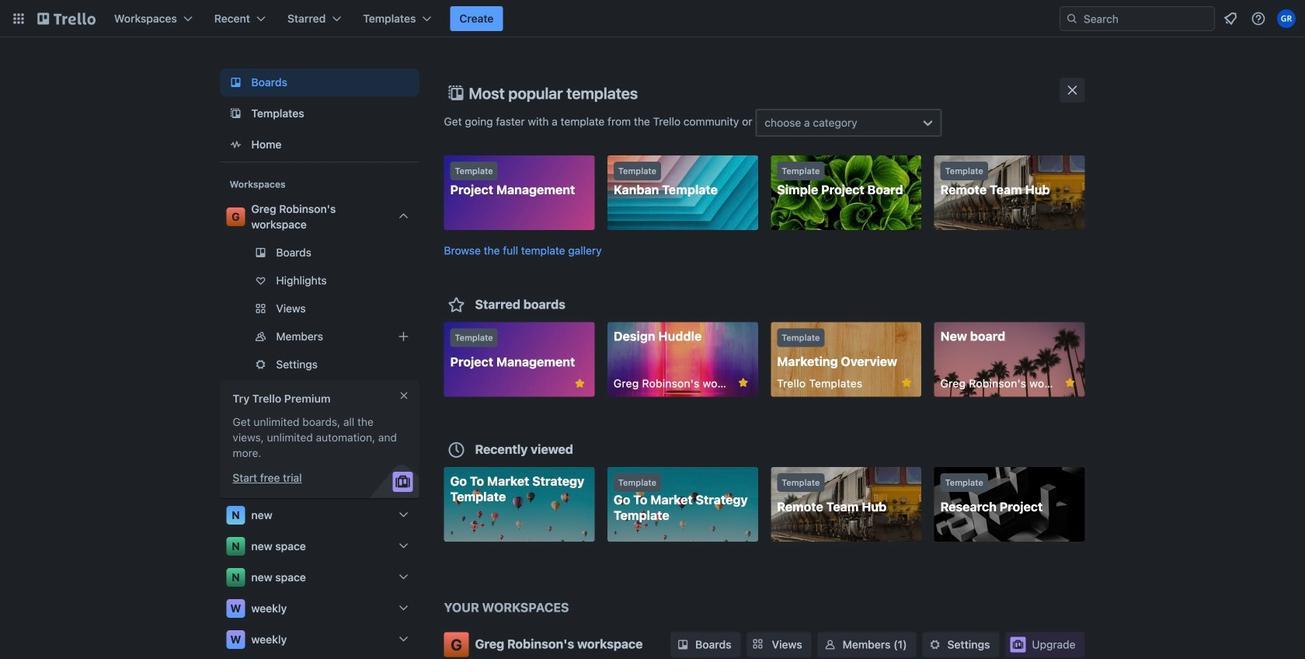 Task type: describe. For each thing, give the bounding box(es) containing it.
back to home image
[[37, 6, 96, 31]]

greg robinson (gregrobinson96) image
[[1278, 9, 1296, 28]]

add image
[[394, 327, 413, 346]]

0 horizontal spatial click to unstar this board. it will be removed from your starred list. image
[[573, 377, 587, 391]]

2 horizontal spatial click to unstar this board. it will be removed from your starred list. image
[[900, 376, 914, 390]]

2 sm image from the left
[[823, 637, 838, 652]]

board image
[[227, 73, 245, 92]]

open information menu image
[[1251, 11, 1267, 26]]



Task type: vqa. For each thing, say whether or not it's contained in the screenshot.
"click to unstar design huddle . it will be removed from your starred list." 'icon'
no



Task type: locate. For each thing, give the bounding box(es) containing it.
template board image
[[227, 104, 245, 123]]

primary element
[[0, 0, 1306, 37]]

0 notifications image
[[1222, 9, 1240, 28]]

1 horizontal spatial sm image
[[823, 637, 838, 652]]

0 horizontal spatial sm image
[[675, 637, 691, 652]]

home image
[[227, 135, 245, 154]]

search image
[[1066, 12, 1079, 25]]

1 horizontal spatial click to unstar this board. it will be removed from your starred list. image
[[737, 376, 751, 390]]

Search field
[[1060, 6, 1216, 31]]

click to unstar this board. it will be removed from your starred list. image
[[737, 376, 751, 390], [900, 376, 914, 390], [573, 377, 587, 391]]

sm image
[[928, 637, 943, 652]]

sm image
[[675, 637, 691, 652], [823, 637, 838, 652]]

1 sm image from the left
[[675, 637, 691, 652]]



